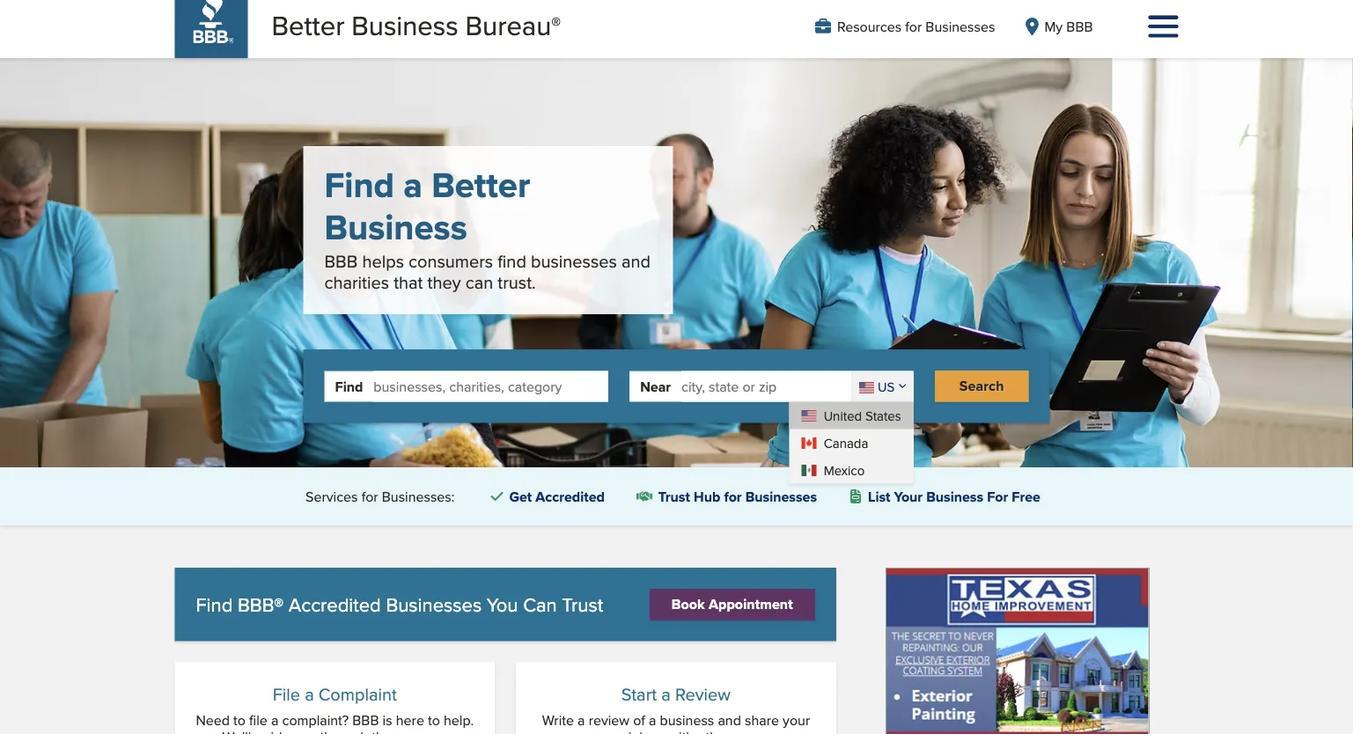 Task type: describe. For each thing, give the bounding box(es) containing it.
help.
[[444, 710, 474, 730]]

0 vertical spatial business
[[352, 6, 459, 44]]

a right 'start'
[[662, 682, 671, 707]]

can
[[466, 270, 493, 295]]

0 horizontal spatial accredited
[[289, 591, 381, 618]]

trust hub for businesses
[[658, 486, 817, 507]]

guide
[[255, 727, 290, 735]]

with
[[669, 727, 694, 735]]

your
[[894, 486, 923, 507]]

bureau
[[466, 6, 552, 44]]

bbb inside find a better business bbb helps consumers find businesses and charities that they can trust.
[[325, 249, 358, 274]]

file a complaint need to file a complaint? bbb is here to help. we'll guide you through the process.
[[196, 682, 474, 735]]

better business bureau ®
[[272, 6, 561, 44]]

write
[[542, 710, 574, 730]]

resources for businesses link
[[816, 16, 996, 37]]

mexico
[[824, 461, 865, 479]]

2 vertical spatial business
[[927, 486, 984, 507]]

through
[[320, 727, 368, 735]]

my bbb
[[1045, 16, 1093, 37]]

united states
[[824, 406, 902, 425]]

businesses for find bbb® accredited businesses you can trust
[[386, 591, 482, 618]]

united states option
[[790, 402, 914, 429]]

bbb®
[[238, 591, 284, 618]]

a right of
[[649, 710, 657, 730]]

a right file
[[305, 682, 314, 707]]

services
[[306, 487, 358, 507]]

and for find a better business
[[622, 249, 651, 274]]

0 vertical spatial businesses
[[926, 16, 996, 37]]

file
[[249, 710, 268, 730]]

a right 'write'
[[578, 710, 585, 730]]

trust.
[[498, 270, 536, 295]]

list
[[868, 486, 891, 507]]

need
[[196, 710, 230, 730]]

for for businesses:
[[362, 487, 378, 507]]

complaint?
[[282, 710, 349, 730]]

get accredited
[[509, 486, 605, 507]]

get accredited link
[[483, 483, 612, 511]]

you
[[487, 591, 518, 618]]

find bbb® accredited businesses you can trust
[[196, 591, 603, 618]]

get
[[509, 486, 532, 507]]

US field
[[852, 371, 914, 402]]

book appointment link
[[650, 589, 815, 620]]

Find search field
[[374, 371, 609, 402]]

others.
[[698, 727, 740, 735]]

share
[[745, 710, 779, 730]]

consumers
[[409, 249, 493, 274]]

process.
[[395, 727, 447, 735]]

opinions
[[613, 727, 665, 735]]

we'll
[[222, 727, 251, 735]]

1 vertical spatial find
[[335, 376, 363, 397]]

helps
[[362, 249, 404, 274]]

mexico option
[[790, 456, 914, 484]]

of
[[633, 710, 645, 730]]

for
[[987, 486, 1009, 507]]

for for businesses
[[906, 16, 922, 37]]

you
[[294, 727, 316, 735]]

trust hub for businesses link
[[630, 482, 824, 512]]

0 vertical spatial bbb
[[1067, 16, 1093, 37]]

business inside find a better business bbb helps consumers find businesses and charities that they can trust.
[[325, 201, 467, 253]]



Task type: vqa. For each thing, say whether or not it's contained in the screenshot.
was
no



Task type: locate. For each thing, give the bounding box(es) containing it.
business
[[660, 710, 715, 730]]

1 vertical spatial better
[[432, 159, 531, 211]]

united
[[824, 406, 862, 425]]

canada option
[[790, 429, 914, 456]]

texas home improvement, llc image
[[886, 568, 1150, 735]]

businesses:
[[382, 487, 455, 507]]

find
[[498, 249, 527, 274]]

and inside start a review write a review of a business and share your opinions with others.
[[718, 710, 741, 730]]

2 horizontal spatial for
[[906, 16, 922, 37]]

0 vertical spatial better
[[272, 6, 345, 44]]

1 horizontal spatial accredited
[[536, 486, 605, 507]]

and for start a review
[[718, 710, 741, 730]]

find for businesses
[[196, 591, 233, 618]]

file
[[273, 682, 300, 707]]

2 vertical spatial businesses
[[386, 591, 482, 618]]

1 horizontal spatial to
[[428, 710, 440, 730]]

search button
[[935, 371, 1029, 402]]

accredited right get
[[536, 486, 605, 507]]

for right services on the left bottom of the page
[[362, 487, 378, 507]]

2 vertical spatial bbb
[[353, 710, 379, 730]]

hub
[[694, 486, 721, 507]]

review
[[589, 710, 630, 730]]

free
[[1012, 486, 1041, 507]]

Near field
[[682, 371, 852, 402]]

resources
[[837, 16, 902, 37]]

0 horizontal spatial for
[[362, 487, 378, 507]]

1 horizontal spatial businesses
[[746, 486, 817, 507]]

canada
[[824, 434, 869, 452]]

list your business for free
[[868, 486, 1041, 507]]

businesses
[[926, 16, 996, 37], [746, 486, 817, 507], [386, 591, 482, 618]]

1 vertical spatial and
[[718, 710, 741, 730]]

2 horizontal spatial businesses
[[926, 16, 996, 37]]

0 horizontal spatial trust
[[562, 591, 603, 618]]

list box
[[790, 402, 914, 484]]

1 horizontal spatial trust
[[658, 486, 690, 507]]

business
[[352, 6, 459, 44], [325, 201, 467, 253], [927, 486, 984, 507]]

to right here
[[428, 710, 440, 730]]

1 to from the left
[[233, 710, 246, 730]]

1 horizontal spatial better
[[432, 159, 531, 211]]

1 horizontal spatial for
[[724, 486, 742, 507]]

review
[[676, 682, 731, 707]]

bbb
[[1067, 16, 1093, 37], [325, 249, 358, 274], [353, 710, 379, 730]]

accredited right bbb®
[[289, 591, 381, 618]]

0 horizontal spatial businesses
[[386, 591, 482, 618]]

us
[[878, 377, 895, 396]]

1 vertical spatial bbb
[[325, 249, 358, 274]]

list box containing united states
[[790, 402, 914, 484]]

for
[[906, 16, 922, 37], [724, 486, 742, 507], [362, 487, 378, 507]]

resources for businesses
[[837, 16, 996, 37]]

and right businesses
[[622, 249, 651, 274]]

near
[[640, 376, 671, 397]]

trust
[[658, 486, 690, 507], [562, 591, 603, 618]]

the
[[372, 727, 392, 735]]

1 vertical spatial accredited
[[289, 591, 381, 618]]

businesses for trust hub for businesses
[[746, 486, 817, 507]]

0 horizontal spatial and
[[622, 249, 651, 274]]

0 vertical spatial find
[[325, 159, 395, 211]]

and
[[622, 249, 651, 274], [718, 710, 741, 730]]

to left the file
[[233, 710, 246, 730]]

bbb left is
[[353, 710, 379, 730]]

find
[[325, 159, 395, 211], [335, 376, 363, 397], [196, 591, 233, 618]]

my
[[1045, 16, 1063, 37]]

can
[[523, 591, 557, 618]]

is
[[383, 710, 392, 730]]

a
[[404, 159, 423, 211], [305, 682, 314, 707], [662, 682, 671, 707], [271, 710, 279, 730], [578, 710, 585, 730], [649, 710, 657, 730]]

find for business
[[325, 159, 395, 211]]

a up helps
[[404, 159, 423, 211]]

that
[[394, 270, 423, 295]]

accredited
[[536, 486, 605, 507], [289, 591, 381, 618]]

0 horizontal spatial to
[[233, 710, 246, 730]]

complaint
[[319, 682, 397, 707]]

to
[[233, 710, 246, 730], [428, 710, 440, 730]]

a right the file
[[271, 710, 279, 730]]

better inside find a better business bbb helps consumers find businesses and charities that they can trust.
[[432, 159, 531, 211]]

0 vertical spatial accredited
[[536, 486, 605, 507]]

businesses
[[531, 249, 617, 274]]

bbb left helps
[[325, 249, 358, 274]]

start a review write a review of a business and share your opinions with others.
[[542, 682, 810, 735]]

for right the hub
[[724, 486, 742, 507]]

a inside find a better business bbb helps consumers find businesses and charities that they can trust.
[[404, 159, 423, 211]]

1 vertical spatial businesses
[[746, 486, 817, 507]]

my bbb button
[[1024, 16, 1093, 37]]

0 vertical spatial trust
[[658, 486, 690, 507]]

book
[[672, 594, 705, 615]]

2 to from the left
[[428, 710, 440, 730]]

bbb inside file a complaint need to file a complaint? bbb is here to help. we'll guide you through the process.
[[353, 710, 379, 730]]

bbb right my
[[1067, 16, 1093, 37]]

1 horizontal spatial and
[[718, 710, 741, 730]]

and inside find a better business bbb helps consumers find businesses and charities that they can trust.
[[622, 249, 651, 274]]

states
[[866, 406, 902, 425]]

appointment
[[709, 594, 793, 615]]

they
[[428, 270, 461, 295]]

0 vertical spatial and
[[622, 249, 651, 274]]

find a better business bbb helps consumers find businesses and charities that they can trust.
[[325, 159, 651, 295]]

find inside find a better business bbb helps consumers find businesses and charities that they can trust.
[[325, 159, 395, 211]]

list your business for free link
[[842, 483, 1048, 511]]

search
[[960, 376, 1004, 397]]

here
[[396, 710, 424, 730]]

start
[[622, 682, 657, 707]]

for right "resources"
[[906, 16, 922, 37]]

trust left the hub
[[658, 486, 690, 507]]

1 vertical spatial business
[[325, 201, 467, 253]]

services for businesses:
[[306, 487, 455, 507]]

1 vertical spatial trust
[[562, 591, 603, 618]]

book appointment
[[672, 594, 793, 615]]

and left share
[[718, 710, 741, 730]]

a group of volunteers. in the foreground, a diverse group of women check notes on a clipboard. in the background, others work on assembling boxes. image
[[0, 58, 1354, 468]]

trust right "can"
[[562, 591, 603, 618]]

better
[[272, 6, 345, 44], [432, 159, 531, 211]]

®
[[552, 10, 561, 37]]

2 vertical spatial find
[[196, 591, 233, 618]]

charities
[[325, 270, 389, 295]]

0 horizontal spatial better
[[272, 6, 345, 44]]

your
[[783, 710, 810, 730]]



